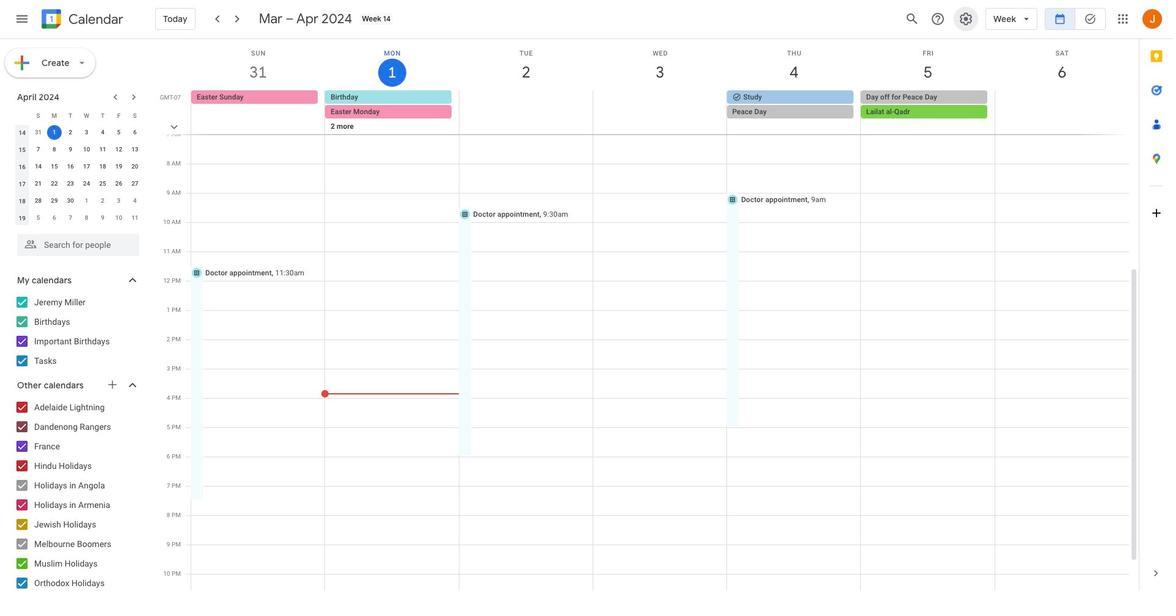 Task type: describe. For each thing, give the bounding box(es) containing it.
28 element
[[31, 194, 46, 209]]

may 2 element
[[95, 194, 110, 209]]

13 element
[[128, 142, 142, 157]]

settings menu image
[[959, 12, 974, 26]]

may 1 element
[[79, 194, 94, 209]]

column header inside april 2024 grid
[[14, 107, 30, 124]]

my calendars list
[[2, 293, 152, 371]]

may 11 element
[[128, 211, 142, 226]]

29 element
[[47, 194, 62, 209]]

30 element
[[63, 194, 78, 209]]

24 element
[[79, 177, 94, 191]]

may 6 element
[[47, 211, 62, 226]]

may 9 element
[[95, 211, 110, 226]]

18 element
[[95, 160, 110, 174]]

14 element
[[31, 160, 46, 174]]

19 element
[[112, 160, 126, 174]]

11 element
[[95, 142, 110, 157]]

25 element
[[95, 177, 110, 191]]

row group inside april 2024 grid
[[14, 124, 143, 227]]

heading inside calendar element
[[66, 12, 123, 27]]

may 5 element
[[31, 211, 46, 226]]

26 element
[[112, 177, 126, 191]]

9 element
[[63, 142, 78, 157]]

15 element
[[47, 160, 62, 174]]

12 element
[[112, 142, 126, 157]]

3 element
[[79, 125, 94, 140]]

may 10 element
[[112, 211, 126, 226]]

7 element
[[31, 142, 46, 157]]

cell inside april 2024 grid
[[46, 124, 62, 141]]



Task type: locate. For each thing, give the bounding box(es) containing it.
heading
[[66, 12, 123, 27]]

other calendars list
[[2, 398, 152, 592]]

may 7 element
[[63, 211, 78, 226]]

grid
[[157, 39, 1140, 592]]

march 31 element
[[31, 125, 46, 140]]

add other calendars image
[[106, 379, 119, 391]]

22 element
[[47, 177, 62, 191]]

None search field
[[0, 229, 152, 256]]

1, today element
[[47, 125, 62, 140]]

21 element
[[31, 177, 46, 191]]

may 3 element
[[112, 194, 126, 209]]

17 element
[[79, 160, 94, 174]]

cell
[[325, 90, 459, 149], [459, 90, 593, 149], [593, 90, 727, 149], [727, 90, 861, 149], [861, 90, 995, 149], [995, 90, 1129, 149], [46, 124, 62, 141]]

Search for people text field
[[24, 234, 132, 256]]

tab list
[[1140, 39, 1174, 557]]

may 4 element
[[128, 194, 142, 209]]

5 element
[[112, 125, 126, 140]]

10 element
[[79, 142, 94, 157]]

may 8 element
[[79, 211, 94, 226]]

2 element
[[63, 125, 78, 140]]

row group
[[14, 124, 143, 227]]

column header
[[14, 107, 30, 124]]

16 element
[[63, 160, 78, 174]]

calendar element
[[39, 7, 123, 34]]

main drawer image
[[15, 12, 29, 26]]

4 element
[[95, 125, 110, 140]]

april 2024 grid
[[12, 107, 143, 227]]

row
[[186, 90, 1140, 149], [14, 107, 143, 124], [14, 124, 143, 141], [14, 141, 143, 158], [14, 158, 143, 175], [14, 175, 143, 193], [14, 193, 143, 210], [14, 210, 143, 227]]

20 element
[[128, 160, 142, 174]]

8 element
[[47, 142, 62, 157]]

27 element
[[128, 177, 142, 191]]

23 element
[[63, 177, 78, 191]]

6 element
[[128, 125, 142, 140]]



Task type: vqa. For each thing, say whether or not it's contained in the screenshot.
17
no



